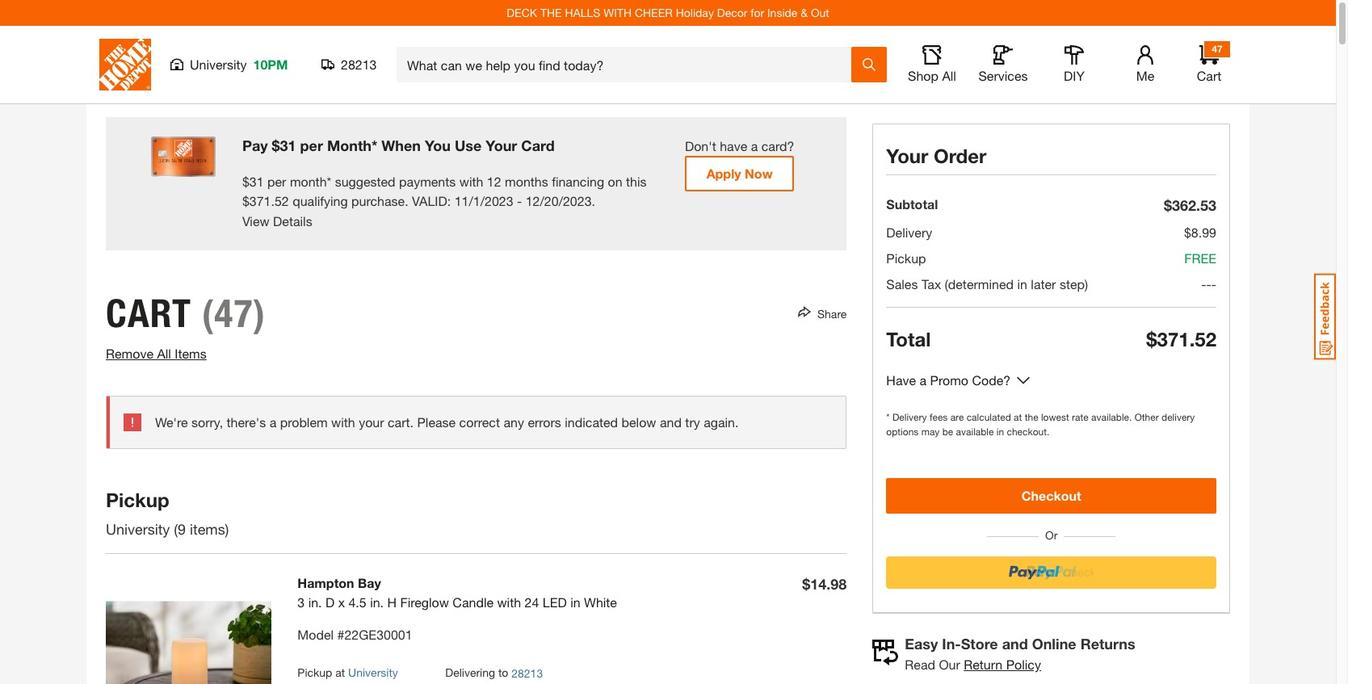 Task type: locate. For each thing, give the bounding box(es) containing it.
white
[[584, 595, 617, 610]]

remove all items
[[106, 346, 207, 361]]

4.5
[[349, 595, 367, 610]]

1 vertical spatial in
[[997, 426, 1004, 438]]

$ 31 per month* suggested payments with 12
[[242, 173, 501, 189]]

below
[[622, 415, 656, 430]]

1 horizontal spatial at
[[1014, 411, 1022, 423]]

delivery up options
[[893, 411, 927, 423]]

371.52 qualifying purchase. valid: 11/1/2023 - 12/20/2023. view details
[[242, 193, 595, 229]]

1 horizontal spatial in.
[[370, 595, 384, 610]]

with
[[604, 6, 632, 19]]

all
[[942, 68, 956, 83], [157, 346, 171, 361]]

per up 371.52 at the left of the page
[[267, 173, 286, 189]]

delivery
[[886, 225, 932, 240], [893, 411, 927, 423]]

)
[[225, 521, 229, 538]]

card?
[[762, 138, 794, 153]]

in
[[1017, 276, 1027, 292], [997, 426, 1004, 438], [570, 595, 581, 610]]

0 horizontal spatial all
[[157, 346, 171, 361]]

read
[[905, 657, 935, 672]]

2 horizontal spatial with
[[497, 595, 521, 610]]

returns
[[1081, 635, 1136, 653]]

suggested
[[335, 173, 396, 189]]

10pm
[[253, 57, 288, 72]]

0 vertical spatial in
[[1017, 276, 1027, 292]]

items
[[175, 346, 207, 361]]

shop all button
[[906, 45, 958, 84]]

with left your
[[331, 415, 355, 430]]

$ up 371.52 at the left of the page
[[242, 173, 249, 189]]

policy
[[1006, 657, 1041, 672]]

with left 24
[[497, 595, 521, 610]]

store
[[961, 635, 998, 653]]

or
[[1039, 528, 1064, 542]]

sales
[[886, 276, 918, 292]]

0 horizontal spatial in.
[[308, 595, 322, 610]]

all right the shop on the right top
[[942, 68, 956, 83]]

all left items
[[157, 346, 171, 361]]

$371.52
[[1147, 328, 1217, 351]]

in left 'later' at the right top of page
[[1017, 276, 1027, 292]]

1 horizontal spatial per
[[300, 137, 323, 154]]

0 horizontal spatial and
[[660, 415, 682, 430]]

university ( 9 item s )
[[106, 521, 233, 538]]

return policy link
[[964, 657, 1041, 672]]

0 horizontal spatial in
[[570, 595, 581, 610]]

feedback link image
[[1314, 273, 1336, 360]]

tax
[[922, 276, 941, 292]]

halls
[[565, 6, 601, 19]]

candle
[[453, 595, 494, 610]]

in down calculated
[[997, 426, 1004, 438]]

$ up view
[[242, 193, 249, 208]]

1 vertical spatial pickup
[[106, 489, 169, 512]]

don't have a card?
[[685, 138, 794, 153]]

in right 'led'
[[570, 595, 581, 610]]

university down 22ge30001
[[348, 666, 398, 680]]

correct
[[459, 415, 500, 430]]

may
[[921, 426, 940, 438]]

your
[[486, 137, 517, 154], [886, 145, 929, 167]]

per up month* at the top left of page
[[300, 137, 323, 154]]

0 horizontal spatial university
[[106, 521, 170, 538]]

and
[[660, 415, 682, 430], [1002, 635, 1028, 653]]

28213 link
[[512, 665, 543, 682]]

per
[[300, 137, 323, 154], [267, 173, 286, 189]]

1 horizontal spatial a
[[751, 138, 758, 153]]

2 horizontal spatial a
[[920, 372, 927, 388]]

model # 22ge30001
[[298, 627, 413, 643]]

1 horizontal spatial all
[[942, 68, 956, 83]]

0 horizontal spatial 28213
[[341, 57, 377, 72]]

12
[[487, 173, 501, 189]]

pickup down model
[[298, 666, 332, 680]]

delivering
[[445, 666, 495, 680]]

don't
[[685, 138, 716, 153]]

later
[[1031, 276, 1056, 292]]

31 right pay
[[280, 137, 296, 154]]

0 vertical spatial all
[[942, 68, 956, 83]]

errors
[[528, 415, 561, 430]]

pay
[[242, 137, 268, 154]]

0 vertical spatial at
[[1014, 411, 1022, 423]]

to
[[498, 666, 508, 680]]

0 horizontal spatial at
[[335, 666, 345, 680]]

0 horizontal spatial per
[[267, 173, 286, 189]]

at
[[1014, 411, 1022, 423], [335, 666, 345, 680]]

remove
[[106, 346, 153, 361]]

d
[[326, 595, 335, 610]]

in. left h
[[370, 595, 384, 610]]

at left the
[[1014, 411, 1022, 423]]

1 vertical spatial with
[[331, 415, 355, 430]]

and left try
[[660, 415, 682, 430]]

with
[[459, 173, 483, 189], [331, 415, 355, 430], [497, 595, 521, 610]]

0 vertical spatial and
[[660, 415, 682, 430]]

card
[[521, 137, 555, 154]]

2 vertical spatial $
[[242, 193, 249, 208]]

sorry,
[[191, 415, 223, 430]]

2 horizontal spatial in
[[1017, 276, 1027, 292]]

a
[[751, 138, 758, 153], [920, 372, 927, 388], [270, 415, 276, 430]]

47
[[1212, 43, 1223, 55]]

delivery down subtotal
[[886, 225, 932, 240]]

details
[[273, 214, 312, 229]]

1 horizontal spatial with
[[459, 173, 483, 189]]

with left 12
[[459, 173, 483, 189]]

university left (
[[106, 521, 170, 538]]

pickup up university ( 9 item s )
[[106, 489, 169, 512]]

your right use
[[486, 137, 517, 154]]

all for shop
[[942, 68, 956, 83]]

share link
[[811, 307, 847, 321]]

1 vertical spatial all
[[157, 346, 171, 361]]

share
[[818, 307, 847, 321]]

What can we help you find today? search field
[[407, 48, 851, 82]]

1 horizontal spatial 28213
[[512, 667, 543, 680]]

and up policy
[[1002, 635, 1028, 653]]

1 vertical spatial and
[[1002, 635, 1028, 653]]

2 vertical spatial pickup
[[298, 666, 332, 680]]

in. right "3"
[[308, 595, 322, 610]]

1 vertical spatial 28213
[[512, 667, 543, 680]]

31 up 371.52 at the left of the page
[[249, 173, 264, 189]]

pickup up sales
[[886, 250, 926, 266]]

university
[[190, 57, 247, 72], [106, 521, 170, 538], [348, 666, 398, 680]]

0 vertical spatial $
[[272, 137, 280, 154]]

1 vertical spatial university
[[106, 521, 170, 538]]

your up subtotal
[[886, 145, 929, 167]]

1 vertical spatial delivery
[[893, 411, 927, 423]]

1 vertical spatial per
[[267, 173, 286, 189]]

checkout button
[[886, 478, 1217, 514]]

0 vertical spatial university
[[190, 57, 247, 72]]

$ right pay
[[272, 137, 280, 154]]

0 horizontal spatial with
[[331, 415, 355, 430]]

2 vertical spatial with
[[497, 595, 521, 610]]

0 horizontal spatial pickup
[[106, 489, 169, 512]]

university left 10pm
[[190, 57, 247, 72]]

12/20/2023.
[[526, 193, 595, 208]]

at inside the * delivery fees are calculated at the lowest rate available. other delivery options may be available in checkout.
[[1014, 411, 1022, 423]]

the
[[1025, 411, 1039, 423]]

lowest
[[1041, 411, 1069, 423]]

(47)
[[202, 290, 266, 337]]

1 horizontal spatial and
[[1002, 635, 1028, 653]]

0 horizontal spatial a
[[270, 415, 276, 430]]

1 vertical spatial a
[[920, 372, 927, 388]]

h
[[387, 595, 397, 610]]

1 horizontal spatial pickup
[[298, 666, 332, 680]]

0 vertical spatial 28213
[[341, 57, 377, 72]]

2 vertical spatial in
[[570, 595, 581, 610]]

months financing on this $
[[242, 173, 647, 208]]

2 horizontal spatial university
[[348, 666, 398, 680]]

free
[[1185, 250, 1217, 266]]

x
[[338, 595, 345, 610]]

return
[[964, 657, 1003, 672]]

1 horizontal spatial university
[[190, 57, 247, 72]]

product image
[[106, 574, 272, 684]]

the
[[540, 6, 562, 19]]

-
[[517, 193, 522, 208], [1202, 276, 1207, 292], [1207, 276, 1212, 292], [1212, 276, 1217, 292]]

2 horizontal spatial pickup
[[886, 250, 926, 266]]

on
[[608, 173, 623, 189]]

your order
[[886, 145, 987, 167]]

2 vertical spatial a
[[270, 415, 276, 430]]

$ inside the months financing on this $
[[242, 193, 249, 208]]

1 in. from the left
[[308, 595, 322, 610]]

all inside button
[[942, 68, 956, 83]]

valid:
[[412, 193, 451, 208]]

1 vertical spatial 31
[[249, 173, 264, 189]]

we're sorry, there's a problem with your cart. please correct any errors indicated below and try again.
[[155, 415, 739, 430]]

2 vertical spatial university
[[348, 666, 398, 680]]

0 horizontal spatial 31
[[249, 173, 264, 189]]

0 vertical spatial a
[[751, 138, 758, 153]]

0 vertical spatial 31
[[280, 137, 296, 154]]

1 horizontal spatial in
[[997, 426, 1004, 438]]

at left university button
[[335, 666, 345, 680]]

try
[[685, 415, 700, 430]]

0 vertical spatial with
[[459, 173, 483, 189]]

a inside alert
[[270, 415, 276, 430]]

you
[[425, 137, 451, 154]]



Task type: describe. For each thing, give the bounding box(es) containing it.
purchase.
[[351, 193, 408, 208]]

with inside hampton bay 3 in. d x 4.5 in. h fireglow candle with 24 led in white
[[497, 595, 521, 610]]

in-
[[942, 635, 961, 653]]

24
[[525, 595, 539, 610]]

view details button
[[242, 212, 312, 231]]

1 vertical spatial $
[[242, 173, 249, 189]]

2 in. from the left
[[370, 595, 384, 610]]

- inside '371.52 qualifying purchase. valid: 11/1/2023 - 12/20/2023. view details'
[[517, 193, 522, 208]]

university for university 10pm
[[190, 57, 247, 72]]

28213 button
[[322, 57, 377, 73]]

this
[[626, 173, 647, 189]]

fireglow
[[400, 595, 449, 610]]

1 horizontal spatial 31
[[280, 137, 296, 154]]

decor
[[717, 6, 748, 19]]

presentation image
[[151, 137, 216, 177]]

use
[[455, 137, 482, 154]]

(
[[174, 521, 178, 538]]

again.
[[704, 415, 739, 430]]

there's
[[227, 415, 266, 430]]

$8.99
[[1184, 225, 1217, 240]]

in inside the * delivery fees are calculated at the lowest rate available. other delivery options may be available in checkout.
[[997, 426, 1004, 438]]

28213 inside delivering to 28213
[[512, 667, 543, 680]]

have a promo code? link
[[886, 371, 1011, 391]]

cart.
[[388, 415, 414, 430]]

checkout.
[[1007, 426, 1050, 438]]

apply now button
[[685, 156, 794, 191]]

available
[[956, 426, 994, 438]]

&
[[801, 6, 808, 19]]

other
[[1135, 411, 1159, 423]]

all for remove
[[157, 346, 171, 361]]

9
[[178, 521, 186, 538]]

delivery inside the * delivery fees are calculated at the lowest rate available. other delivery options may be available in checkout.
[[893, 411, 927, 423]]

1 horizontal spatial your
[[886, 145, 929, 167]]

$362.53
[[1164, 196, 1217, 214]]

university for university ( 9 item s )
[[106, 521, 170, 538]]

when
[[382, 137, 421, 154]]

fees
[[930, 411, 948, 423]]

deck the halls with cheer holiday decor for inside & out link
[[507, 6, 829, 19]]

our
[[939, 657, 960, 672]]

0 horizontal spatial your
[[486, 137, 517, 154]]

0 vertical spatial per
[[300, 137, 323, 154]]

inside
[[767, 6, 798, 19]]

problem
[[280, 415, 328, 430]]

---
[[1202, 276, 1217, 292]]

university button
[[348, 666, 398, 680]]

with inside alert
[[331, 415, 355, 430]]

371.52
[[249, 193, 289, 208]]

deck
[[507, 6, 537, 19]]

the home depot logo image
[[99, 39, 151, 90]]

order
[[934, 145, 987, 167]]

deck the halls with cheer holiday decor for inside & out
[[507, 6, 829, 19]]

please
[[417, 415, 456, 430]]

hampton
[[298, 575, 354, 591]]

any
[[504, 415, 524, 430]]

checkout
[[1022, 488, 1081, 503]]

month*
[[327, 137, 378, 154]]

university 10pm
[[190, 57, 288, 72]]

me
[[1136, 68, 1155, 83]]

we're
[[155, 415, 188, 430]]

cart
[[1197, 68, 1222, 83]]

hampton bay 3 in. d x 4.5 in. h fireglow candle with 24 led in white
[[298, 575, 617, 610]]

code?
[[972, 372, 1011, 388]]

services
[[979, 68, 1028, 83]]

and inside easy in-store and online returns read our return policy
[[1002, 635, 1028, 653]]

delivery
[[1162, 411, 1195, 423]]

subtotal
[[886, 196, 938, 212]]

qualifying
[[293, 193, 348, 208]]

$14.98
[[802, 575, 847, 593]]

*
[[886, 411, 890, 423]]

delivering to 28213
[[445, 666, 543, 680]]

apply now
[[707, 166, 773, 181]]

0 vertical spatial delivery
[[886, 225, 932, 240]]

shop
[[908, 68, 939, 83]]

and inside we're sorry, there's a problem with your cart. please correct any errors indicated below and try again. alert
[[660, 415, 682, 430]]

sales tax (determined in later step)
[[886, 276, 1088, 292]]

are
[[951, 411, 964, 423]]

0 vertical spatial pickup
[[886, 250, 926, 266]]

months
[[505, 173, 548, 189]]

item
[[190, 521, 218, 538]]

pickup at university
[[298, 666, 398, 680]]

in inside hampton bay 3 in. d x 4.5 in. h fireglow candle with 24 led in white
[[570, 595, 581, 610]]

easy in-store and online returns read our return policy
[[905, 635, 1136, 672]]

out
[[811, 6, 829, 19]]

we're sorry, there's a problem with your cart. please correct any errors indicated below and try again. alert
[[106, 396, 847, 449]]

diy button
[[1049, 45, 1100, 84]]

be
[[942, 426, 953, 438]]

s
[[218, 521, 225, 538]]

model
[[298, 627, 334, 643]]

your
[[359, 415, 384, 430]]

28213 inside button
[[341, 57, 377, 72]]

#
[[337, 627, 344, 643]]

easy
[[905, 635, 938, 653]]

pay $ 31 per month* when you use your card
[[242, 137, 555, 154]]

1 vertical spatial at
[[335, 666, 345, 680]]

for
[[751, 6, 764, 19]]



Task type: vqa. For each thing, say whether or not it's contained in the screenshot.
the 'University' to the right
yes



